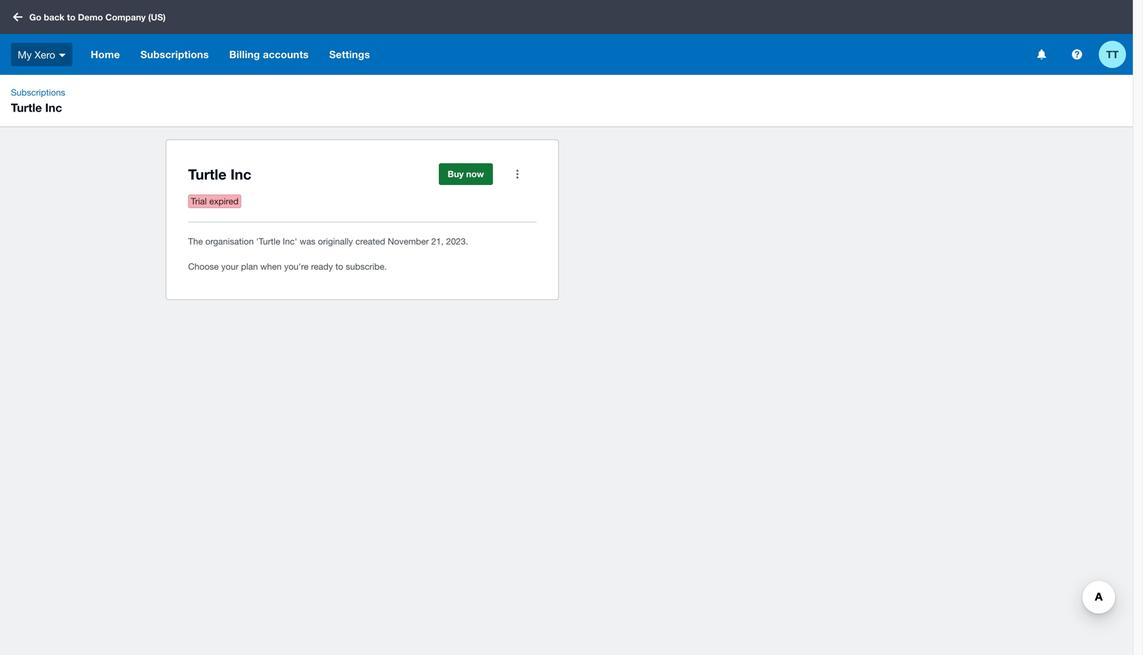 Task type: locate. For each thing, give the bounding box(es) containing it.
subscriptions down the my xero
[[11, 87, 65, 98]]

subscriptions
[[141, 48, 209, 61], [11, 87, 65, 98]]

0 horizontal spatial turtle
[[11, 101, 42, 114]]

inc down xero
[[45, 101, 62, 114]]

settings
[[329, 48, 370, 61]]

0 horizontal spatial svg image
[[59, 54, 66, 57]]

expired
[[209, 196, 239, 207]]

settings button
[[319, 34, 381, 75]]

1 horizontal spatial to
[[336, 261, 344, 272]]

go back to demo company (us)
[[29, 12, 166, 22]]

1 horizontal spatial subscriptions link
[[130, 34, 219, 75]]

.
[[466, 236, 469, 247]]

turtle inc
[[188, 166, 252, 183]]

to
[[67, 12, 76, 22], [336, 261, 344, 272]]

subscriptions link down (us)
[[130, 34, 219, 75]]

turtle inside subscriptions turtle inc
[[11, 101, 42, 114]]

1 vertical spatial to
[[336, 261, 344, 272]]

svg image
[[1038, 49, 1047, 60], [59, 54, 66, 57]]

1 vertical spatial subscriptions
[[11, 87, 65, 98]]

tt
[[1107, 48, 1120, 61]]

back
[[44, 12, 65, 22]]

billing accounts
[[229, 48, 309, 61]]

turtle
[[11, 101, 42, 114], [188, 166, 227, 183]]

more row options image
[[504, 161, 531, 188]]

0 vertical spatial turtle
[[11, 101, 42, 114]]

choose
[[188, 261, 219, 272]]

0 horizontal spatial to
[[67, 12, 76, 22]]

0 horizontal spatial subscriptions
[[11, 87, 65, 98]]

subscriptions down (us)
[[141, 48, 209, 61]]

billing accounts link
[[219, 34, 319, 75]]

inc inside subscriptions turtle inc
[[45, 101, 62, 114]]

to right "ready"
[[336, 261, 344, 272]]

1 horizontal spatial turtle
[[188, 166, 227, 183]]

inc up "expired"
[[231, 166, 252, 183]]

1 vertical spatial svg image
[[1073, 49, 1083, 60]]

subscriptions link
[[130, 34, 219, 75], [5, 86, 71, 99]]

0 vertical spatial to
[[67, 12, 76, 22]]

turtle up trial expired
[[188, 166, 227, 183]]

0 horizontal spatial inc
[[45, 101, 62, 114]]

home
[[91, 48, 120, 61]]

ready
[[311, 261, 333, 272]]

subscriptions link down the my xero
[[5, 86, 71, 99]]

inc
[[45, 101, 62, 114], [231, 166, 252, 183]]

svg image left go
[[13, 13, 22, 21]]

svg image left tt
[[1073, 49, 1083, 60]]

company
[[105, 12, 146, 22]]

0 vertical spatial subscriptions
[[141, 48, 209, 61]]

1 vertical spatial inc
[[231, 166, 252, 183]]

buy now
[[448, 169, 484, 179]]

svg image inside go back to demo company (us) link
[[13, 13, 22, 21]]

0 vertical spatial inc
[[45, 101, 62, 114]]

0 horizontal spatial svg image
[[13, 13, 22, 21]]

my xero button
[[0, 34, 81, 75]]

svg image
[[13, 13, 22, 21], [1073, 49, 1083, 60]]

1 horizontal spatial svg image
[[1038, 49, 1047, 60]]

choose your plan when you're ready to subscribe.
[[188, 261, 387, 272]]

1 horizontal spatial subscriptions
[[141, 48, 209, 61]]

1 vertical spatial turtle
[[188, 166, 227, 183]]

turtle down my
[[11, 101, 42, 114]]

0 vertical spatial svg image
[[13, 13, 22, 21]]

was
[[300, 236, 316, 247]]

go
[[29, 12, 41, 22]]

1 horizontal spatial svg image
[[1073, 49, 1083, 60]]

banner
[[0, 0, 1134, 75]]

go back to demo company (us) link
[[8, 5, 174, 29]]

1 vertical spatial subscriptions link
[[5, 86, 71, 99]]

to right back
[[67, 12, 76, 22]]

(us)
[[148, 12, 166, 22]]



Task type: vqa. For each thing, say whether or not it's contained in the screenshot.
the bottommost Terms
no



Task type: describe. For each thing, give the bounding box(es) containing it.
billing
[[229, 48, 260, 61]]

you're
[[284, 261, 309, 272]]

svg image inside "my xero" popup button
[[59, 54, 66, 57]]

originally
[[318, 236, 353, 247]]

subscriptions for subscriptions
[[141, 48, 209, 61]]

the organisation 'turtle inc' was originally created november 21, 2023 .
[[188, 236, 469, 247]]

subscriptions for subscriptions turtle inc
[[11, 87, 65, 98]]

0 horizontal spatial subscriptions link
[[5, 86, 71, 99]]

1 horizontal spatial inc
[[231, 166, 252, 183]]

banner containing home
[[0, 0, 1134, 75]]

november
[[388, 236, 429, 247]]

plan
[[241, 261, 258, 272]]

0 vertical spatial subscriptions link
[[130, 34, 219, 75]]

'turtle
[[256, 236, 281, 247]]

trial
[[191, 196, 207, 207]]

now
[[467, 169, 484, 179]]

buy now link
[[439, 163, 493, 185]]

accounts
[[263, 48, 309, 61]]

created
[[356, 236, 386, 247]]

my xero
[[18, 49, 55, 60]]

my
[[18, 49, 32, 60]]

subscriptions turtle inc
[[11, 87, 65, 114]]

your
[[221, 261, 239, 272]]

xero
[[35, 49, 55, 60]]

trial expired
[[191, 196, 239, 207]]

tt button
[[1100, 34, 1134, 75]]

demo
[[78, 12, 103, 22]]

21,
[[432, 236, 444, 247]]

2023
[[446, 236, 466, 247]]

home link
[[81, 34, 130, 75]]

buy
[[448, 169, 464, 179]]

when
[[261, 261, 282, 272]]

inc'
[[283, 236, 297, 247]]

subscribe.
[[346, 261, 387, 272]]

organisation
[[205, 236, 254, 247]]

the
[[188, 236, 203, 247]]



